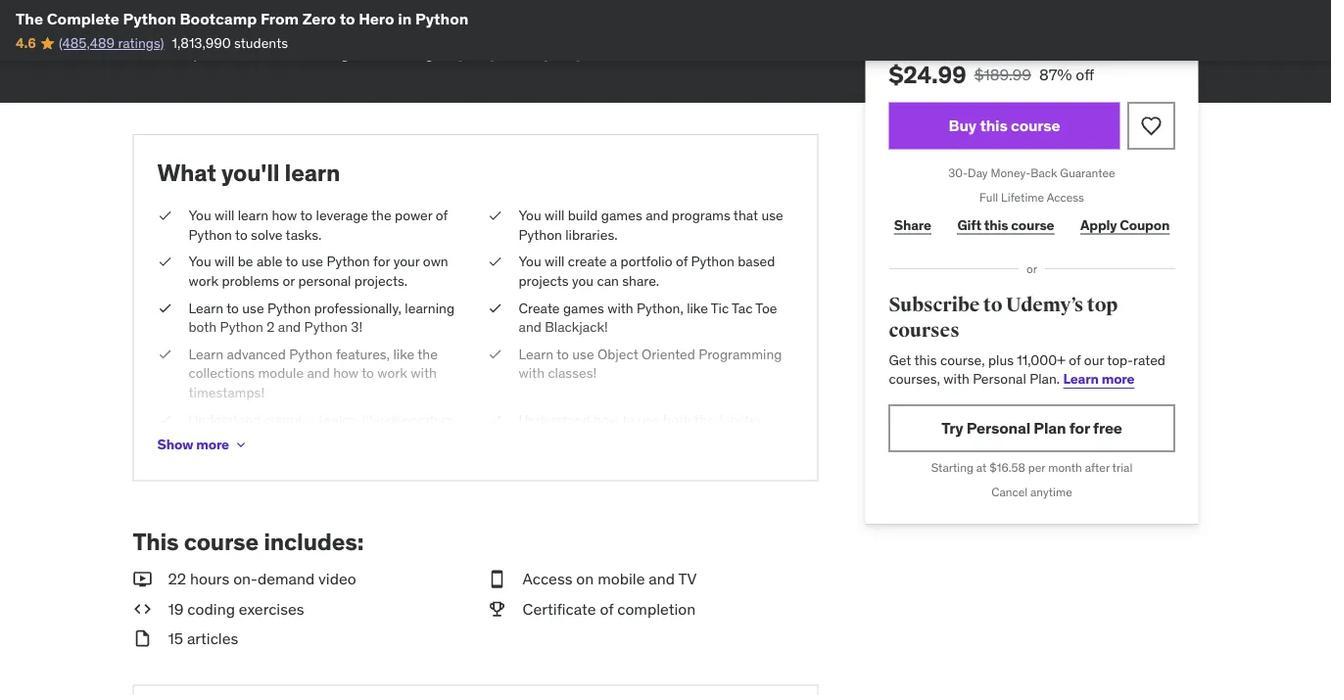 Task type: locate. For each thing, give the bounding box(es) containing it.
english
[[325, 45, 370, 62], [409, 45, 454, 62]]

0 horizontal spatial the
[[371, 207, 392, 224]]

$24.99
[[889, 60, 967, 90]]

personal
[[298, 272, 351, 290]]

both inside "learn to use python professionally, learning both python 2 and python 3!"
[[189, 318, 217, 336]]

1 horizontal spatial how
[[333, 365, 359, 382]]

able
[[257, 253, 283, 271]]

this inside "buy this course" button
[[980, 115, 1008, 136]]

1 vertical spatial work
[[377, 365, 407, 382]]

leverage
[[316, 207, 368, 224]]

course down lifetime
[[1011, 216, 1054, 234]]

1 horizontal spatial more
[[604, 45, 636, 62]]

0 horizontal spatial understand
[[189, 411, 261, 428]]

$189.99
[[974, 65, 1032, 85]]

1 vertical spatial this
[[984, 216, 1008, 234]]

projects
[[519, 272, 569, 290]]

get this course, plus 11,000+ of our top-rated courses, with personal plan.
[[889, 351, 1166, 388]]

or inside you will be able to use python for your own work problems or personal projects.
[[283, 272, 295, 290]]

0 horizontal spatial how
[[272, 207, 297, 224]]

use inside you will be able to use python for your own work problems or personal projects.
[[301, 253, 323, 271]]

how up solve
[[272, 207, 297, 224]]

english for english
[[325, 45, 370, 62]]

python inside the you will build games and programs that use python libraries.
[[519, 226, 562, 244]]

small image left certificate
[[487, 598, 507, 620]]

1 vertical spatial personal
[[967, 418, 1031, 438]]

use inside understand how to use both the jupyter notebook and create .py files
[[638, 411, 660, 428]]

small image
[[133, 569, 152, 590], [133, 598, 152, 620]]

created
[[133, 18, 182, 35]]

learn up solve
[[238, 207, 268, 224]]

python up "module"
[[289, 345, 333, 363]]

2 horizontal spatial more
[[1102, 371, 1135, 388]]

2 vertical spatial how
[[594, 411, 619, 428]]

1 vertical spatial the
[[418, 345, 438, 363]]

work
[[189, 272, 219, 290], [377, 365, 407, 382]]

will inside the you will learn how to leverage the power of python to solve tasks.
[[215, 207, 234, 224]]

or left personal
[[283, 272, 295, 290]]

certificate of completion
[[523, 599, 696, 619]]

advanced
[[227, 345, 286, 363]]

xsmall image for learn to use python professionally, learning both python 2 and python 3!
[[157, 299, 173, 318]]

this inside gift this course link
[[984, 216, 1008, 234]]

learn up "collections"
[[189, 345, 223, 363]]

with
[[608, 299, 633, 317], [411, 365, 437, 382], [519, 365, 545, 382], [944, 371, 970, 388]]

more right 14
[[604, 45, 636, 62]]

will down what you'll learn at the left of page
[[215, 207, 234, 224]]

0 vertical spatial like
[[687, 299, 708, 317]]

xsmall image
[[487, 206, 503, 225], [157, 299, 173, 318], [487, 299, 503, 318], [487, 345, 503, 364], [487, 410, 503, 430], [233, 437, 249, 453]]

1 horizontal spatial english
[[409, 45, 454, 62]]

and right 2
[[278, 318, 301, 336]]

with inside get this course, plus 11,000+ of our top-rated courses, with personal plan.
[[944, 371, 970, 388]]

19
[[168, 599, 184, 619]]

demand
[[258, 569, 315, 589]]

plus
[[988, 351, 1014, 369]]

you inside you will be able to use python for your own work problems or personal projects.
[[189, 253, 211, 271]]

0 horizontal spatial learn
[[238, 207, 268, 224]]

how inside learn advanced python features, like the collections module and how to work with timestamps!
[[333, 365, 359, 382]]

like
[[687, 299, 708, 317], [393, 345, 415, 363], [363, 411, 384, 428]]

will for create
[[545, 253, 565, 271]]

more right show
[[196, 436, 229, 454]]

you down what
[[189, 207, 211, 224]]

the up files
[[694, 411, 715, 428]]

0 vertical spatial learn
[[285, 157, 340, 187]]

1 horizontal spatial like
[[393, 345, 415, 363]]

with left "classes!"
[[519, 365, 545, 382]]

articles
[[187, 629, 238, 649]]

english right course language image
[[325, 45, 370, 62]]

will for build
[[545, 207, 565, 224]]

1 horizontal spatial understand
[[519, 411, 591, 428]]

with down "course,"
[[944, 371, 970, 388]]

1 horizontal spatial the
[[418, 345, 438, 363]]

0 horizontal spatial like
[[363, 411, 384, 428]]

work down features,
[[377, 365, 407, 382]]

1 horizontal spatial create
[[609, 430, 648, 448]]

.py
[[651, 430, 669, 448]]

with up decorators.
[[411, 365, 437, 382]]

understand down timestamps!
[[189, 411, 261, 428]]

of inside you will create a portfolio of python based projects you can share.
[[676, 253, 688, 271]]

be
[[238, 253, 253, 271]]

small image for access
[[487, 569, 507, 590]]

personal up $16.58
[[967, 418, 1031, 438]]

topics,
[[318, 411, 359, 428]]

learn down "problems"
[[189, 299, 223, 317]]

get
[[889, 351, 911, 369]]

try personal plan for free
[[942, 418, 1122, 438]]

the inside learn advanced python features, like the collections module and how to work with timestamps!
[[418, 345, 438, 363]]

to inside the learn to use object oriented programming with classes!
[[557, 345, 569, 363]]

0 vertical spatial both
[[189, 318, 217, 336]]

trial
[[1112, 460, 1133, 475]]

30-
[[949, 166, 968, 181]]

python left based
[[691, 253, 735, 271]]

how down "classes!"
[[594, 411, 619, 428]]

0 vertical spatial for
[[373, 253, 390, 271]]

2 vertical spatial small image
[[133, 628, 152, 650]]

your
[[393, 253, 420, 271]]

games up libraries.
[[601, 207, 642, 224]]

of down access on mobile and tv
[[600, 599, 614, 619]]

understand how to use both the jupyter notebook and create .py files
[[519, 411, 762, 448]]

3!
[[351, 318, 363, 336]]

for up projects. at the left top of the page
[[373, 253, 390, 271]]

create
[[519, 299, 560, 317]]

updated
[[186, 45, 237, 62]]

problems
[[222, 272, 279, 290]]

0 vertical spatial small image
[[133, 569, 152, 590]]

use inside the learn to use object oriented programming with classes!
[[572, 345, 594, 363]]

15
[[168, 629, 183, 649]]

what you'll learn
[[157, 157, 340, 187]]

notebook
[[519, 430, 579, 448]]

1 small image from the top
[[133, 569, 152, 590]]

work left "problems"
[[189, 272, 219, 290]]

of right portfolio
[[676, 253, 688, 271]]

learn up "classes!"
[[519, 345, 554, 363]]

like right topics, at the bottom
[[363, 411, 384, 428]]

certificate
[[523, 599, 596, 619]]

rated
[[1133, 351, 1166, 369]]

small image left 15
[[133, 628, 152, 650]]

0 vertical spatial games
[[601, 207, 642, 224]]

learn inside the learn to use object oriented programming with classes!
[[519, 345, 554, 363]]

for left free
[[1069, 418, 1090, 438]]

python up projects
[[519, 226, 562, 244]]

this inside get this course, plus 11,000+ of our top-rated courses, with personal plan.
[[914, 351, 937, 369]]

course for buy this course
[[1011, 115, 1060, 136]]

both up "collections"
[[189, 318, 217, 336]]

0 vertical spatial personal
[[973, 371, 1026, 388]]

to down features,
[[362, 365, 374, 382]]

use up personal
[[301, 253, 323, 271]]

create up you
[[568, 253, 607, 271]]

0 horizontal spatial or
[[283, 272, 295, 290]]

you left be
[[189, 253, 211, 271]]

course up back at the top of the page
[[1011, 115, 1060, 136]]

create left .py
[[609, 430, 648, 448]]

1 horizontal spatial both
[[663, 411, 691, 428]]

to inside subscribe to udemy's top courses
[[983, 293, 1003, 317]]

0 horizontal spatial both
[[189, 318, 217, 336]]

will for be
[[215, 253, 234, 271]]

to up "classes!"
[[557, 345, 569, 363]]

will up projects
[[545, 253, 565, 271]]

use up .py
[[638, 411, 660, 428]]

access inside 30-day money-back guarantee full lifetime access
[[1047, 190, 1084, 205]]

create inside understand how to use both the jupyter notebook and create .py files
[[609, 430, 648, 448]]

1 understand from the left
[[189, 411, 261, 428]]

0 horizontal spatial for
[[373, 253, 390, 271]]

portilla
[[232, 18, 274, 35]]

and inside understand how to use both the jupyter notebook and create .py files
[[583, 430, 605, 448]]

learn inside learn advanced python features, like the collections module and how to work with timestamps!
[[189, 345, 223, 363]]

small image left 22
[[133, 569, 152, 590]]

will left build
[[545, 207, 565, 224]]

learn up leverage
[[285, 157, 340, 187]]

learn
[[285, 157, 340, 187], [238, 207, 268, 224]]

use up "classes!"
[[572, 345, 594, 363]]

understand for understand complex topics, like decorators.
[[189, 411, 261, 428]]

22 hours on-demand video
[[168, 569, 356, 589]]

and left programs
[[646, 207, 669, 224]]

2
[[267, 318, 275, 336]]

our
[[1084, 351, 1104, 369]]

0 vertical spatial small image
[[487, 569, 507, 590]]

more inside "button"
[[196, 436, 229, 454]]

will inside you will be able to use python for your own work problems or personal projects.
[[215, 253, 234, 271]]

how down features,
[[333, 365, 359, 382]]

with down 'can' at top
[[608, 299, 633, 317]]

learn to use python professionally, learning both python 2 and python 3!
[[189, 299, 455, 336]]

learn for will
[[238, 207, 268, 224]]

udemy's
[[1006, 293, 1084, 317]]

like right features,
[[393, 345, 415, 363]]

2 vertical spatial the
[[694, 411, 715, 428]]

to right able
[[286, 253, 298, 271]]

xsmall image for learn to use object oriented programming with classes!
[[487, 345, 503, 364]]

learn more link
[[1063, 371, 1135, 388]]

1 vertical spatial small image
[[133, 598, 152, 620]]

0 vertical spatial create
[[568, 253, 607, 271]]

both up files
[[663, 411, 691, 428]]

personal
[[973, 371, 1026, 388], [967, 418, 1031, 438]]

python inside the you will learn how to leverage the power of python to solve tasks.
[[189, 226, 232, 244]]

completion
[[617, 599, 696, 619]]

this right gift at the right top of the page
[[984, 216, 1008, 234]]

1 vertical spatial small image
[[487, 598, 507, 620]]

0 vertical spatial the
[[371, 207, 392, 224]]

0 vertical spatial how
[[272, 207, 297, 224]]

and right "module"
[[307, 365, 330, 382]]

professionally,
[[314, 299, 402, 317]]

apply
[[1081, 216, 1117, 234]]

xsmall image for understand complex topics, like decorators.
[[157, 410, 173, 430]]

python left 3!
[[304, 318, 348, 336]]

1 english from the left
[[325, 45, 370, 62]]

2 understand from the left
[[519, 411, 591, 428]]

python,
[[637, 299, 684, 317]]

includes:
[[264, 528, 364, 557]]

the inside understand how to use both the jupyter notebook and create .py files
[[694, 411, 715, 428]]

2 horizontal spatial like
[[687, 299, 708, 317]]

will inside you will create a portfolio of python based projects you can share.
[[545, 253, 565, 271]]

games inside the create games with python, like tic tac toe and blackjack!
[[563, 299, 604, 317]]

and right notebook
[[583, 430, 605, 448]]

1 vertical spatial access
[[523, 569, 573, 589]]

and inside the you will build games and programs that use python libraries.
[[646, 207, 669, 224]]

will left be
[[215, 253, 234, 271]]

power
[[395, 207, 432, 224]]

python right in
[[415, 8, 469, 28]]

blackjack!
[[545, 318, 608, 336]]

after
[[1085, 460, 1110, 475]]

and left tv on the bottom
[[649, 569, 675, 589]]

2 small image from the top
[[133, 598, 152, 620]]

learn
[[189, 299, 223, 317], [189, 345, 223, 363], [519, 345, 554, 363], [1063, 371, 1099, 388]]

off
[[1076, 65, 1094, 85]]

like left tic
[[687, 299, 708, 317]]

this up courses,
[[914, 351, 937, 369]]

2 horizontal spatial how
[[594, 411, 619, 428]]

you up projects
[[519, 253, 541, 271]]

python left solve
[[189, 226, 232, 244]]

this for buy
[[980, 115, 1008, 136]]

use right that
[[762, 207, 783, 224]]

small image
[[487, 569, 507, 590], [487, 598, 507, 620], [133, 628, 152, 650]]

learn inside the you will learn how to leverage the power of python to solve tasks.
[[238, 207, 268, 224]]

2 horizontal spatial the
[[694, 411, 715, 428]]

you inside the you will learn how to leverage the power of python to solve tasks.
[[189, 207, 211, 224]]

1 vertical spatial more
[[1102, 371, 1135, 388]]

1 horizontal spatial learn
[[285, 157, 340, 187]]

access down back at the top of the page
[[1047, 190, 1084, 205]]

1 vertical spatial create
[[609, 430, 648, 448]]

access up certificate
[[523, 569, 573, 589]]

tab list
[[865, 0, 1040, 44]]

understand up notebook
[[519, 411, 591, 428]]

course language image
[[301, 46, 317, 62]]

use down "problems"
[[242, 299, 264, 317]]

to inside "learn to use python professionally, learning both python 2 and python 3!"
[[226, 299, 239, 317]]

you inside the you will build games and programs that use python libraries.
[[519, 207, 541, 224]]

you left build
[[519, 207, 541, 224]]

1 vertical spatial course
[[1011, 216, 1054, 234]]

to down "problems"
[[226, 299, 239, 317]]

personal down plus
[[973, 371, 1026, 388]]

course inside button
[[1011, 115, 1060, 136]]

1 horizontal spatial for
[[1069, 418, 1090, 438]]

the down the learning
[[418, 345, 438, 363]]

of right power
[[436, 207, 448, 224]]

1 horizontal spatial work
[[377, 365, 407, 382]]

2 vertical spatial like
[[363, 411, 384, 428]]

and down 'create'
[[519, 318, 542, 336]]

will inside the you will build games and programs that use python libraries.
[[545, 207, 565, 224]]

1 vertical spatial like
[[393, 345, 415, 363]]

small image left 19
[[133, 598, 152, 620]]

1 vertical spatial games
[[563, 299, 604, 317]]

english right 'closed captions' icon
[[409, 45, 454, 62]]

2 vertical spatial this
[[914, 351, 937, 369]]

to down the learn to use object oriented programming with classes!
[[622, 411, 635, 428]]

2 english from the left
[[409, 45, 454, 62]]

libraries.
[[565, 226, 618, 244]]

xsmall image
[[133, 46, 148, 62], [157, 206, 173, 225], [157, 252, 173, 272], [487, 252, 503, 272], [157, 345, 173, 364], [157, 410, 173, 430]]

buy this course
[[949, 115, 1060, 136]]

work inside learn advanced python features, like the collections module and how to work with timestamps!
[[377, 365, 407, 382]]

understand for understand how to use both the jupyter notebook and create .py files
[[519, 411, 591, 428]]

to inside you will be able to use python for your own work problems or personal projects.
[[286, 253, 298, 271]]

or up udemy's
[[1027, 261, 1037, 276]]

0 vertical spatial this
[[980, 115, 1008, 136]]

anytime
[[1031, 485, 1072, 500]]

the inside the you will learn how to leverage the power of python to solve tasks.
[[371, 207, 392, 224]]

1 vertical spatial learn
[[238, 207, 268, 224]]

learn for you'll
[[285, 157, 340, 187]]

to right zero
[[340, 8, 355, 28]]

coding
[[187, 599, 235, 619]]

1 vertical spatial both
[[663, 411, 691, 428]]

like inside learn advanced python features, like the collections module and how to work with timestamps!
[[393, 345, 415, 363]]

to left udemy's
[[983, 293, 1003, 317]]

understand complex topics, like decorators.
[[189, 411, 457, 428]]

access
[[1047, 190, 1084, 205], [523, 569, 573, 589]]

back
[[1031, 166, 1057, 181]]

this for gift
[[984, 216, 1008, 234]]

1 vertical spatial for
[[1069, 418, 1090, 438]]

like inside the create games with python, like tic tac toe and blackjack!
[[687, 299, 708, 317]]

python inside you will be able to use python for your own work problems or personal projects.
[[327, 253, 370, 271]]

0 horizontal spatial english
[[325, 45, 370, 62]]

more down top-
[[1102, 371, 1135, 388]]

and inside the create games with python, like tic tac toe and blackjack!
[[519, 318, 542, 336]]

small image left the on
[[487, 569, 507, 590]]

games up blackjack!
[[563, 299, 604, 317]]

you
[[189, 207, 211, 224], [519, 207, 541, 224], [189, 253, 211, 271], [519, 253, 541, 271]]

you for you will build games and programs that use python libraries.
[[519, 207, 541, 224]]

course up hours
[[184, 528, 259, 557]]

,
[[581, 45, 584, 62]]

how inside the you will learn how to leverage the power of python to solve tasks.
[[272, 207, 297, 224]]

small image for 22
[[133, 569, 152, 590]]

the left power
[[371, 207, 392, 224]]

understand
[[189, 411, 261, 428], [519, 411, 591, 428]]

share button
[[889, 206, 937, 245]]

python up personal
[[327, 253, 370, 271]]

learn inside "learn to use python professionally, learning both python 2 and python 3!"
[[189, 299, 223, 317]]

0 horizontal spatial create
[[568, 253, 607, 271]]

or
[[1027, 261, 1037, 276], [283, 272, 295, 290]]

you will build games and programs that use python libraries.
[[519, 207, 783, 244]]

(485,489 ratings)
[[59, 34, 164, 52]]

of left the our at the bottom
[[1069, 351, 1081, 369]]

course
[[1011, 115, 1060, 136], [1011, 216, 1054, 234], [184, 528, 259, 557]]

0 vertical spatial course
[[1011, 115, 1060, 136]]

(485,489
[[59, 34, 115, 52]]

0 horizontal spatial more
[[196, 436, 229, 454]]

0 vertical spatial work
[[189, 272, 219, 290]]

jose
[[203, 18, 229, 35]]

mobile
[[598, 569, 645, 589]]

english [auto], arabic [auto] , 14 more
[[409, 45, 636, 62]]

you will learn how to leverage the power of python to solve tasks.
[[189, 207, 448, 244]]

1 horizontal spatial access
[[1047, 190, 1084, 205]]

0 vertical spatial access
[[1047, 190, 1084, 205]]

you inside you will create a portfolio of python based projects you can share.
[[519, 253, 541, 271]]

0 horizontal spatial work
[[189, 272, 219, 290]]

based
[[738, 253, 775, 271]]

2 vertical spatial more
[[196, 436, 229, 454]]

with inside the create games with python, like tic tac toe and blackjack!
[[608, 299, 633, 317]]

1 vertical spatial how
[[333, 365, 359, 382]]

xsmall image for create games with python, like tic tac toe and blackjack!
[[487, 299, 503, 318]]

this right the buy
[[980, 115, 1008, 136]]

understand inside understand how to use both the jupyter notebook and create .py files
[[519, 411, 591, 428]]

apply coupon button
[[1075, 206, 1175, 245]]

xsmall image for you will learn how to leverage the power of python to solve tasks.
[[157, 206, 173, 225]]



Task type: vqa. For each thing, say whether or not it's contained in the screenshot.
"Most"
no



Task type: describe. For each thing, give the bounding box(es) containing it.
oriented
[[642, 345, 695, 363]]

show more button
[[157, 426, 249, 465]]

how inside understand how to use both the jupyter notebook and create .py files
[[594, 411, 619, 428]]

small image for 15
[[133, 628, 152, 650]]

students
[[234, 34, 288, 52]]

tic
[[711, 299, 729, 317]]

for inside "link"
[[1069, 418, 1090, 438]]

python left 2
[[220, 318, 263, 336]]

to left solve
[[235, 226, 248, 244]]

python up 2
[[267, 299, 311, 317]]

money-
[[991, 166, 1031, 181]]

tv
[[678, 569, 697, 589]]

top
[[1087, 293, 1118, 317]]

22
[[168, 569, 186, 589]]

portfolio
[[621, 253, 673, 271]]

toe
[[756, 299, 777, 317]]

xsmall image for understand how to use both the jupyter notebook and create .py files
[[487, 410, 503, 430]]

starting
[[931, 460, 974, 475]]

the for learn advanced python features, like the collections module and how to work with timestamps!
[[418, 345, 438, 363]]

work inside you will be able to use python for your own work problems or personal projects.
[[189, 272, 219, 290]]

python inside you will create a portfolio of python based projects you can share.
[[691, 253, 735, 271]]

[auto], arabic
[[458, 45, 540, 62]]

for inside you will be able to use python for your own work problems or personal projects.
[[373, 253, 390, 271]]

lifetime
[[1001, 190, 1044, 205]]

the for understand how to use both the jupyter notebook and create .py files
[[694, 411, 715, 428]]

gift this course
[[958, 216, 1054, 234]]

exercises
[[239, 599, 304, 619]]

of inside get this course, plus 11,000+ of our top-rated courses, with personal plan.
[[1069, 351, 1081, 369]]

like for tic
[[687, 299, 708, 317]]

you for you will be able to use python for your own work problems or personal projects.
[[189, 253, 211, 271]]

learn for both
[[189, 299, 223, 317]]

learn down the our at the bottom
[[1063, 371, 1099, 388]]

that
[[734, 207, 758, 224]]

course for gift this course
[[1011, 216, 1054, 234]]

11,000+
[[1017, 351, 1066, 369]]

87%
[[1039, 65, 1072, 85]]

top-
[[1107, 351, 1133, 369]]

personal inside get this course, plus 11,000+ of our top-rated courses, with personal plan.
[[973, 371, 1026, 388]]

solve
[[251, 226, 283, 244]]

courses,
[[889, 371, 940, 388]]

learn to use object oriented programming with classes!
[[519, 345, 782, 382]]

can
[[597, 272, 619, 290]]

decorators.
[[387, 411, 457, 428]]

jupyter
[[718, 411, 762, 428]]

games inside the you will build games and programs that use python libraries.
[[601, 207, 642, 224]]

show
[[157, 436, 193, 454]]

buy this course button
[[889, 102, 1120, 149]]

projects.
[[354, 272, 408, 290]]

of inside the you will learn how to leverage the power of python to solve tasks.
[[436, 207, 448, 224]]

the
[[16, 8, 43, 28]]

closed captions image
[[386, 46, 401, 62]]

0 vertical spatial more
[[604, 45, 636, 62]]

day
[[968, 166, 988, 181]]

will for learn
[[215, 207, 234, 224]]

video
[[318, 569, 356, 589]]

small image for certificate
[[487, 598, 507, 620]]

you will be able to use python for your own work problems or personal projects.
[[189, 253, 448, 290]]

own
[[423, 253, 448, 271]]

more for learn more
[[1102, 371, 1135, 388]]

you for you will learn how to leverage the power of python to solve tasks.
[[189, 207, 211, 224]]

course,
[[940, 351, 985, 369]]

last updated 7/2023
[[156, 45, 286, 62]]

4.6
[[16, 34, 36, 52]]

0 horizontal spatial access
[[523, 569, 573, 589]]

learn for with
[[519, 345, 554, 363]]

subscribe
[[889, 293, 980, 317]]

small image for 19
[[133, 598, 152, 620]]

complete
[[47, 8, 119, 28]]

learn more
[[1063, 371, 1135, 388]]

starting at $16.58 per month after trial cancel anytime
[[931, 460, 1133, 500]]

create inside you will create a portfolio of python based projects you can share.
[[568, 253, 607, 271]]

1,813,990
[[172, 34, 231, 52]]

learn for collections
[[189, 345, 223, 363]]

xsmall image inside show more "button"
[[233, 437, 249, 453]]

and inside learn advanced python features, like the collections module and how to work with timestamps!
[[307, 365, 330, 382]]

$16.58
[[990, 460, 1026, 475]]

programming
[[699, 345, 782, 363]]

python inside learn advanced python features, like the collections module and how to work with timestamps!
[[289, 345, 333, 363]]

both inside understand how to use both the jupyter notebook and create .py files
[[663, 411, 691, 428]]

with inside learn advanced python features, like the collections module and how to work with timestamps!
[[411, 365, 437, 382]]

plan
[[1034, 418, 1066, 438]]

gift
[[958, 216, 981, 234]]

xsmall image for last updated 7/2023
[[133, 46, 148, 62]]

like for the
[[393, 345, 415, 363]]

xsmall image for you will create a portfolio of python based projects you can share.
[[487, 252, 503, 272]]

19 coding exercises
[[168, 599, 304, 619]]

to inside understand how to use both the jupyter notebook and create .py files
[[622, 411, 635, 428]]

share
[[894, 216, 931, 234]]

try personal plan for free link
[[889, 405, 1175, 452]]

use inside the you will build games and programs that use python libraries.
[[762, 207, 783, 224]]

cancel
[[992, 485, 1028, 500]]

personal inside "link"
[[967, 418, 1031, 438]]

subscribe to udemy's top courses
[[889, 293, 1118, 342]]

xsmall image for you will build games and programs that use python libraries.
[[487, 206, 503, 225]]

classes!
[[548, 365, 597, 382]]

xsmall image for you will be able to use python for your own work problems or personal projects.
[[157, 252, 173, 272]]

with inside the learn to use object oriented programming with classes!
[[519, 365, 545, 382]]

module
[[258, 365, 304, 382]]

1 horizontal spatial or
[[1027, 261, 1037, 276]]

on
[[576, 569, 594, 589]]

a
[[610, 253, 617, 271]]

2 vertical spatial course
[[184, 528, 259, 557]]

zero
[[302, 8, 336, 28]]

show more
[[157, 436, 229, 454]]

14
[[587, 45, 601, 62]]

files
[[672, 430, 697, 448]]

wishlist image
[[1140, 114, 1163, 138]]

this for get
[[914, 351, 937, 369]]

programs
[[672, 207, 731, 224]]

python up ratings)
[[123, 8, 176, 28]]

to inside learn advanced python features, like the collections module and how to work with timestamps!
[[362, 365, 374, 382]]

xsmall image for learn advanced python features, like the collections module and how to work with timestamps!
[[157, 345, 173, 364]]

[auto]
[[543, 45, 581, 62]]

buy
[[949, 115, 977, 136]]

learn advanced python features, like the collections module and how to work with timestamps!
[[189, 345, 438, 401]]

tasks.
[[286, 226, 322, 244]]

and inside "learn to use python professionally, learning both python 2 and python 3!"
[[278, 318, 301, 336]]

to up tasks.
[[300, 207, 313, 224]]

jose portilla link
[[203, 18, 274, 35]]

english for english [auto], arabic [auto] , 14 more
[[409, 45, 454, 62]]

coupon
[[1120, 216, 1170, 234]]

by
[[185, 18, 200, 35]]

features,
[[336, 345, 390, 363]]

access on mobile and tv
[[523, 569, 697, 589]]

use inside "learn to use python professionally, learning both python 2 and python 3!"
[[242, 299, 264, 317]]

per
[[1028, 460, 1046, 475]]

you'll
[[221, 157, 280, 187]]

apply coupon
[[1081, 216, 1170, 234]]

you will create a portfolio of python based projects you can share.
[[519, 253, 775, 290]]

try
[[942, 418, 963, 438]]

more for show more
[[196, 436, 229, 454]]

you for you will create a portfolio of python based projects you can share.
[[519, 253, 541, 271]]



